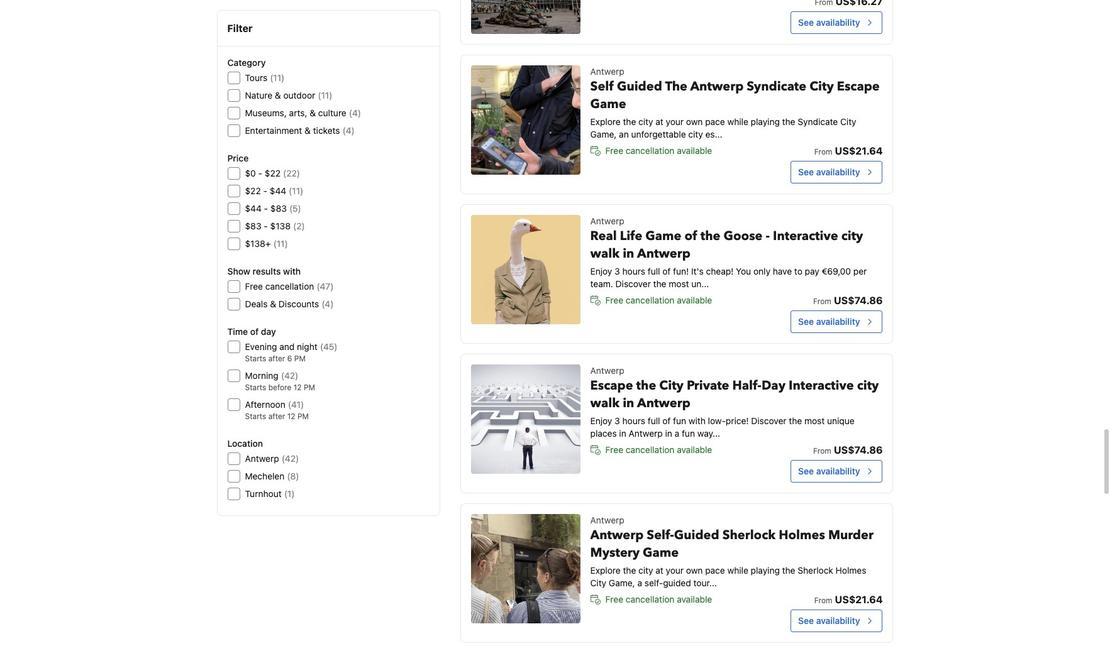 Task type: locate. For each thing, give the bounding box(es) containing it.
free for antwerp self-guided sherlock holmes murder mystery game
[[605, 594, 623, 605]]

availability for antwerp self-guided sherlock holmes murder mystery game
[[816, 616, 860, 626]]

1 vertical spatial $44
[[245, 203, 262, 214]]

1 vertical spatial us$21.64
[[835, 594, 883, 606]]

1 vertical spatial from us$74.86
[[813, 445, 883, 456]]

of left fun!
[[663, 266, 671, 277]]

2 vertical spatial (4)
[[322, 299, 334, 309]]

night
[[297, 342, 318, 352]]

free up deals at the top left of the page
[[245, 281, 263, 292]]

1 vertical spatial fun
[[682, 428, 695, 439]]

mechelen
[[245, 471, 285, 482]]

1 vertical spatial us$74.86
[[834, 445, 883, 456]]

pay
[[805, 266, 819, 277]]

0 vertical spatial guided
[[617, 78, 662, 95]]

full inside antwerp escape the city private half-day interactive city walk in antwerp enjoy 3 hours full of fun with low-price! discover the most unique places in antwerp in a fun way...
[[648, 416, 660, 426]]

own for the
[[686, 116, 703, 127]]

starts down evening
[[245, 354, 266, 364]]

0 vertical spatial hours
[[622, 266, 645, 277]]

0 vertical spatial enjoy
[[590, 266, 612, 277]]

(4) right culture at the top of page
[[349, 108, 361, 118]]

pm inside afternoon (41) starts after 12 pm
[[297, 412, 309, 421]]

0 vertical spatial syndicate
[[747, 78, 806, 95]]

a inside antwerp antwerp self-guided sherlock holmes murder mystery game explore the city at your own pace while playing the sherlock holmes city game, a self-guided tour...
[[637, 578, 642, 589]]

(42)
[[281, 370, 298, 381], [282, 454, 299, 464]]

price
[[227, 153, 249, 164]]

0 vertical spatial discover
[[616, 279, 651, 289]]

self guided the antwerp syndicate city escape game image
[[471, 65, 580, 175]]

free for escape the city private half-day interactive city walk in antwerp
[[605, 445, 623, 455]]

game right life
[[646, 228, 681, 245]]

$22
[[265, 168, 281, 179], [245, 186, 261, 196]]

free cancellation available down fun!
[[605, 295, 712, 306]]

pm for (42)
[[304, 383, 315, 393]]

0 vertical spatial interactive
[[773, 228, 838, 245]]

1 hours from the top
[[622, 266, 645, 277]]

discover
[[616, 279, 651, 289], [751, 416, 787, 426]]

- right $0 at the top
[[258, 168, 262, 179]]

0 vertical spatial game
[[590, 96, 626, 113]]

1 own from the top
[[686, 116, 703, 127]]

- down the $22 - $44 (11)
[[264, 203, 268, 214]]

$44 down the $22 - $44 (11)
[[245, 203, 262, 214]]

cancellation for escape
[[626, 445, 675, 455]]

1 us$21.64 from the top
[[835, 145, 883, 157]]

- for $22
[[263, 186, 267, 196]]

city
[[639, 116, 653, 127], [688, 129, 703, 140], [841, 228, 863, 245], [857, 377, 879, 394], [639, 565, 653, 576]]

us$21.64
[[835, 145, 883, 157], [835, 594, 883, 606]]

0 vertical spatial with
[[283, 266, 301, 277]]

1 vertical spatial game
[[646, 228, 681, 245]]

1 your from the top
[[666, 116, 684, 127]]

us$21.64 for self guided the antwerp syndicate city escape game
[[835, 145, 883, 157]]

1 horizontal spatial $83
[[270, 203, 287, 214]]

1 horizontal spatial a
[[675, 428, 679, 439]]

a
[[675, 428, 679, 439], [637, 578, 642, 589]]

pace inside antwerp self guided the antwerp syndicate city escape game explore the city at your own pace while playing the syndicate city game, an unforgettable city es...
[[705, 116, 725, 127]]

1 vertical spatial walk
[[590, 395, 620, 412]]

fun left low- on the right of the page
[[673, 416, 686, 426]]

0 vertical spatial after
[[268, 354, 285, 364]]

1 vertical spatial explore
[[590, 565, 621, 576]]

enjoy up places
[[590, 416, 612, 426]]

1 horizontal spatial guided
[[674, 527, 719, 544]]

2 pace from the top
[[705, 565, 725, 576]]

available down the way...
[[677, 445, 712, 455]]

at inside antwerp self guided the antwerp syndicate city escape game explore the city at your own pace while playing the syndicate city game, an unforgettable city es...
[[656, 116, 663, 127]]

own inside antwerp self guided the antwerp syndicate city escape game explore the city at your own pace while playing the syndicate city game, an unforgettable city es...
[[686, 116, 703, 127]]

your up guided
[[666, 565, 684, 576]]

while inside antwerp self guided the antwerp syndicate city escape game explore the city at your own pace while playing the syndicate city game, an unforgettable city es...
[[727, 116, 748, 127]]

0 vertical spatial (42)
[[281, 370, 298, 381]]

time of day
[[227, 326, 276, 337]]

1 vertical spatial a
[[637, 578, 642, 589]]

2 explore from the top
[[590, 565, 621, 576]]

full
[[648, 266, 660, 277], [648, 416, 660, 426]]

own up tour...
[[686, 565, 703, 576]]

2 enjoy from the top
[[590, 416, 612, 426]]

1 vertical spatial full
[[648, 416, 660, 426]]

cancellation for antwerp
[[626, 594, 675, 605]]

1 vertical spatial while
[[727, 565, 748, 576]]

your inside antwerp self guided the antwerp syndicate city escape game explore the city at your own pace while playing the syndicate city game, an unforgettable city es...
[[666, 116, 684, 127]]

3 available from the top
[[677, 445, 712, 455]]

1 vertical spatial playing
[[751, 565, 780, 576]]

most down fun!
[[669, 279, 689, 289]]

game, down mystery in the bottom of the page
[[609, 578, 635, 589]]

& right arts,
[[310, 108, 316, 118]]

1 while from the top
[[727, 116, 748, 127]]

0 vertical spatial explore
[[590, 116, 621, 127]]

1 vertical spatial pace
[[705, 565, 725, 576]]

(41)
[[288, 399, 304, 410]]

see availability
[[798, 17, 860, 28], [798, 167, 860, 177], [798, 316, 860, 327], [798, 466, 860, 477], [798, 616, 860, 626]]

1 horizontal spatial with
[[689, 416, 706, 426]]

1 vertical spatial from us$21.64
[[814, 594, 883, 606]]

1 vertical spatial 3
[[615, 416, 620, 426]]

1 vertical spatial holmes
[[836, 565, 866, 576]]

2 from us$21.64 from the top
[[814, 594, 883, 606]]

1 horizontal spatial escape
[[837, 78, 880, 95]]

while for sherlock
[[727, 565, 748, 576]]

$83 up $138+
[[245, 221, 261, 231]]

from for self guided the antwerp syndicate city escape game
[[814, 147, 832, 157]]

$138
[[270, 221, 291, 231]]

from for antwerp self-guided sherlock holmes murder mystery game
[[814, 596, 832, 606]]

1 vertical spatial most
[[805, 416, 825, 426]]

(4) right the tickets
[[343, 125, 355, 136]]

- for $44
[[264, 203, 268, 214]]

see for day
[[798, 466, 814, 477]]

1 vertical spatial pm
[[304, 383, 315, 393]]

cancellation for real
[[626, 295, 675, 306]]

the
[[623, 116, 636, 127], [782, 116, 795, 127], [701, 228, 721, 245], [653, 279, 666, 289], [636, 377, 656, 394], [789, 416, 802, 426], [623, 565, 636, 576], [782, 565, 795, 576]]

& right nature
[[275, 90, 281, 101]]

at inside antwerp antwerp self-guided sherlock holmes murder mystery game explore the city at your own pace while playing the sherlock holmes city game, a self-guided tour...
[[656, 565, 663, 576]]

$44 up $44 - $83 (5)
[[270, 186, 286, 196]]

free cancellation available for self-
[[605, 594, 712, 605]]

pm right 6
[[294, 354, 306, 364]]

most inside antwerp escape the city private half-day interactive city walk in antwerp enjoy 3 hours full of fun with low-price! discover the most unique places in antwerp in a fun way...
[[805, 416, 825, 426]]

0 vertical spatial us$74.86
[[834, 295, 883, 306]]

3 see availability from the top
[[798, 316, 860, 327]]

of up the it's at the top of the page
[[685, 228, 697, 245]]

-
[[258, 168, 262, 179], [263, 186, 267, 196], [264, 203, 268, 214], [264, 221, 268, 231], [766, 228, 770, 245]]

0 horizontal spatial guided
[[617, 78, 662, 95]]

- down $0 - $22 (22) at the top left of the page
[[263, 186, 267, 196]]

free down team.
[[605, 295, 623, 306]]

1 vertical spatial 12
[[287, 412, 295, 421]]

(8)
[[287, 471, 299, 482]]

cancellation
[[626, 145, 675, 156], [265, 281, 314, 292], [626, 295, 675, 306], [626, 445, 675, 455], [626, 594, 675, 605]]

your for the
[[666, 116, 684, 127]]

1 horizontal spatial sherlock
[[798, 565, 833, 576]]

syndicate
[[747, 78, 806, 95], [798, 116, 838, 127]]

2 your from the top
[[666, 565, 684, 576]]

results
[[253, 266, 281, 277]]

to
[[794, 266, 803, 277]]

1 vertical spatial own
[[686, 565, 703, 576]]

at up self-
[[656, 565, 663, 576]]

availability for escape the city private half-day interactive city walk in antwerp
[[816, 466, 860, 477]]

2 at from the top
[[656, 565, 663, 576]]

(42) up (8)
[[282, 454, 299, 464]]

0 horizontal spatial holmes
[[779, 527, 825, 544]]

game inside 'antwerp real life game of the goose - interactive city walk in antwerp enjoy 3 hours full of fun! it's cheap! you only have to pay €69,00 per team. discover the most un...'
[[646, 228, 681, 245]]

tours (11)
[[245, 72, 284, 83]]

playing
[[751, 116, 780, 127], [751, 565, 780, 576]]

us$74.86 down unique
[[834, 445, 883, 456]]

12
[[294, 383, 302, 393], [287, 412, 295, 421]]

from us$74.86 down €69,00
[[813, 295, 883, 306]]

0 vertical spatial most
[[669, 279, 689, 289]]

0 vertical spatial while
[[727, 116, 748, 127]]

tour...
[[693, 578, 717, 589]]

&
[[275, 90, 281, 101], [310, 108, 316, 118], [305, 125, 311, 136], [270, 299, 276, 309]]

0 horizontal spatial $83
[[245, 221, 261, 231]]

4 available from the top
[[677, 594, 712, 605]]

your
[[666, 116, 684, 127], [666, 565, 684, 576]]

pm inside morning (42) starts before 12 pm
[[304, 383, 315, 393]]

0 vertical spatial own
[[686, 116, 703, 127]]

0 vertical spatial pace
[[705, 116, 725, 127]]

2 free cancellation available from the top
[[605, 295, 712, 306]]

3 free cancellation available from the top
[[605, 445, 712, 455]]

city
[[810, 78, 834, 95], [840, 116, 856, 127], [659, 377, 684, 394], [590, 578, 606, 589]]

a left self-
[[637, 578, 642, 589]]

2 from us$74.86 from the top
[[813, 445, 883, 456]]

free cancellation available down self-
[[605, 594, 712, 605]]

enjoy inside antwerp escape the city private half-day interactive city walk in antwerp enjoy 3 hours full of fun with low-price! discover the most unique places in antwerp in a fun way...
[[590, 416, 612, 426]]

from us$21.64 for antwerp self-guided sherlock holmes murder mystery game
[[814, 594, 883, 606]]

12 for (41)
[[287, 412, 295, 421]]

pace for sherlock
[[705, 565, 725, 576]]

1 vertical spatial game,
[[609, 578, 635, 589]]

places
[[590, 428, 617, 439]]

pace up es...
[[705, 116, 725, 127]]

0 vertical spatial walk
[[590, 245, 620, 262]]

- left $138
[[264, 221, 268, 231]]

self
[[590, 78, 614, 95]]

of left low- on the right of the page
[[663, 416, 671, 426]]

2 see from the top
[[798, 167, 814, 177]]

free down places
[[605, 445, 623, 455]]

0 vertical spatial a
[[675, 428, 679, 439]]

while for antwerp
[[727, 116, 748, 127]]

from for escape the city private half-day interactive city walk in antwerp
[[813, 447, 831, 456]]

with up free cancellation (47)
[[283, 266, 301, 277]]

$83 left the (5)
[[270, 203, 287, 214]]

enjoy inside 'antwerp real life game of the goose - interactive city walk in antwerp enjoy 3 hours full of fun! it's cheap! you only have to pay €69,00 per team. discover the most un...'
[[590, 266, 612, 277]]

0 vertical spatial your
[[666, 116, 684, 127]]

1 horizontal spatial holmes
[[836, 565, 866, 576]]

game
[[590, 96, 626, 113], [646, 228, 681, 245], [643, 545, 679, 562]]

2 us$74.86 from the top
[[834, 445, 883, 456]]

deals & discounts (4)
[[245, 299, 334, 309]]

1 after from the top
[[268, 354, 285, 364]]

1 vertical spatial starts
[[245, 383, 266, 393]]

1 horizontal spatial most
[[805, 416, 825, 426]]

1 vertical spatial enjoy
[[590, 416, 612, 426]]

1 vertical spatial at
[[656, 565, 663, 576]]

3 down real
[[615, 266, 620, 277]]

2 vertical spatial pm
[[297, 412, 309, 421]]

guided up tour...
[[674, 527, 719, 544]]

0 horizontal spatial with
[[283, 266, 301, 277]]

holmes left murder
[[779, 527, 825, 544]]

explore up an
[[590, 116, 621, 127]]

city inside antwerp antwerp self-guided sherlock holmes murder mystery game explore the city at your own pace while playing the sherlock holmes city game, a self-guided tour...
[[639, 565, 653, 576]]

cheap!
[[706, 266, 734, 277]]

antwerp
[[590, 66, 624, 77], [690, 78, 744, 95], [590, 216, 624, 226], [637, 245, 691, 262], [590, 365, 624, 376], [637, 395, 691, 412], [629, 428, 663, 439], [245, 454, 279, 464], [590, 515, 624, 526], [590, 527, 644, 544]]

city inside antwerp escape the city private half-day interactive city walk in antwerp enjoy 3 hours full of fun with low-price! discover the most unique places in antwerp in a fun way...
[[857, 377, 879, 394]]

starts
[[245, 354, 266, 364], [245, 383, 266, 393], [245, 412, 266, 421]]

0 horizontal spatial discover
[[616, 279, 651, 289]]

from us$21.64
[[814, 145, 883, 157], [814, 594, 883, 606]]

1 vertical spatial sherlock
[[798, 565, 833, 576]]

starts inside morning (42) starts before 12 pm
[[245, 383, 266, 393]]

game, inside antwerp self guided the antwerp syndicate city escape game explore the city at your own pace while playing the syndicate city game, an unforgettable city es...
[[590, 129, 617, 140]]

12 down "(41)"
[[287, 412, 295, 421]]

discover right team.
[[616, 279, 651, 289]]

own for guided
[[686, 565, 703, 576]]

your inside antwerp antwerp self-guided sherlock holmes murder mystery game explore the city at your own pace while playing the sherlock holmes city game, a self-guided tour...
[[666, 565, 684, 576]]

3 see from the top
[[798, 316, 814, 327]]

12 inside afternoon (41) starts after 12 pm
[[287, 412, 295, 421]]

0 vertical spatial (4)
[[349, 108, 361, 118]]

free cancellation available down unforgettable
[[605, 145, 712, 156]]

category
[[227, 57, 266, 68]]

at up unforgettable
[[656, 116, 663, 127]]

walk down real
[[590, 245, 620, 262]]

free cancellation available down the way...
[[605, 445, 712, 455]]

nature & outdoor (11)
[[245, 90, 332, 101]]

0 horizontal spatial $22
[[245, 186, 261, 196]]

playing inside antwerp antwerp self-guided sherlock holmes murder mystery game explore the city at your own pace while playing the sherlock holmes city game, a self-guided tour...
[[751, 565, 780, 576]]

explore
[[590, 116, 621, 127], [590, 565, 621, 576]]

3 inside 'antwerp real life game of the goose - interactive city walk in antwerp enjoy 3 hours full of fun! it's cheap! you only have to pay €69,00 per team. discover the most un...'
[[615, 266, 620, 277]]

0 horizontal spatial most
[[669, 279, 689, 289]]

discover right the price!
[[751, 416, 787, 426]]

(4) for deals & discounts (4)
[[322, 299, 334, 309]]

of
[[685, 228, 697, 245], [663, 266, 671, 277], [250, 326, 259, 337], [663, 416, 671, 426]]

us$74.86
[[834, 295, 883, 306], [834, 445, 883, 456]]

2 vertical spatial starts
[[245, 412, 266, 421]]

€69,00
[[822, 266, 851, 277]]

escape
[[837, 78, 880, 95], [590, 377, 633, 394]]

interactive up unique
[[789, 377, 854, 394]]

1 free cancellation available from the top
[[605, 145, 712, 156]]

with up the way...
[[689, 416, 706, 426]]

explore inside antwerp self guided the antwerp syndicate city escape game explore the city at your own pace while playing the syndicate city game, an unforgettable city es...
[[590, 116, 621, 127]]

us$74.86 down per
[[834, 295, 883, 306]]

5 availability from the top
[[816, 616, 860, 626]]

1 full from the top
[[648, 266, 660, 277]]

most left unique
[[805, 416, 825, 426]]

0 vertical spatial playing
[[751, 116, 780, 127]]

1 pace from the top
[[705, 116, 725, 127]]

1 vertical spatial $22
[[245, 186, 261, 196]]

after left 6
[[268, 354, 285, 364]]

entertainment
[[245, 125, 302, 136]]

1 starts from the top
[[245, 354, 266, 364]]

2 available from the top
[[677, 295, 712, 306]]

pace for antwerp
[[705, 116, 725, 127]]

2 own from the top
[[686, 565, 703, 576]]

see availability for day
[[798, 466, 860, 477]]

1 from us$74.86 from the top
[[813, 295, 883, 306]]

(42) for morning
[[281, 370, 298, 381]]

guided left the at the right top of page
[[617, 78, 662, 95]]

your up unforgettable
[[666, 116, 684, 127]]

free for self guided the antwerp syndicate city escape game
[[605, 145, 623, 156]]

0 vertical spatial from us$21.64
[[814, 145, 883, 157]]

from us$74.86 down unique
[[813, 445, 883, 456]]

2 us$21.64 from the top
[[835, 594, 883, 606]]

explore down mystery in the bottom of the page
[[590, 565, 621, 576]]

& down museums, arts, & culture (4)
[[305, 125, 311, 136]]

1 explore from the top
[[590, 116, 621, 127]]

interactive up pay
[[773, 228, 838, 245]]

1 vertical spatial escape
[[590, 377, 633, 394]]

starts down morning
[[245, 383, 266, 393]]

2 starts from the top
[[245, 383, 266, 393]]

available down es...
[[677, 145, 712, 156]]

in inside 'antwerp real life game of the goose - interactive city walk in antwerp enjoy 3 hours full of fun! it's cheap! you only have to pay €69,00 per team. discover the most un...'
[[623, 245, 634, 262]]

playing inside antwerp self guided the antwerp syndicate city escape game explore the city at your own pace while playing the syndicate city game, an unforgettable city es...
[[751, 116, 780, 127]]

see
[[798, 17, 814, 28], [798, 167, 814, 177], [798, 316, 814, 327], [798, 466, 814, 477], [798, 616, 814, 626]]

0 vertical spatial 12
[[294, 383, 302, 393]]

while inside antwerp antwerp self-guided sherlock holmes murder mystery game explore the city at your own pace while playing the sherlock holmes city game, a self-guided tour...
[[727, 565, 748, 576]]

12 up "(41)"
[[294, 383, 302, 393]]

available for game
[[677, 295, 712, 306]]

5 see from the top
[[798, 616, 814, 626]]

(4) for entertainment & tickets (4)
[[343, 125, 355, 136]]

1 us$74.86 from the top
[[834, 295, 883, 306]]

0 vertical spatial escape
[[837, 78, 880, 95]]

1 vertical spatial (4)
[[343, 125, 355, 136]]

0 horizontal spatial $44
[[245, 203, 262, 214]]

$138+ (11)
[[245, 238, 288, 249]]

free down an
[[605, 145, 623, 156]]

2 after from the top
[[268, 412, 285, 421]]

free down mystery in the bottom of the page
[[605, 594, 623, 605]]

guided
[[617, 78, 662, 95], [674, 527, 719, 544]]

a left the way...
[[675, 428, 679, 439]]

12 inside morning (42) starts before 12 pm
[[294, 383, 302, 393]]

0 vertical spatial fun
[[673, 416, 686, 426]]

4 free cancellation available from the top
[[605, 594, 712, 605]]

walk up places
[[590, 395, 620, 412]]

2 availability from the top
[[816, 167, 860, 177]]

pace up tour...
[[705, 565, 725, 576]]

1 horizontal spatial discover
[[751, 416, 787, 426]]

- right goose
[[766, 228, 770, 245]]

1 vertical spatial (42)
[[282, 454, 299, 464]]

pm down "(41)"
[[297, 412, 309, 421]]

cancellation for self
[[626, 145, 675, 156]]

playing for syndicate
[[751, 116, 780, 127]]

0 horizontal spatial sherlock
[[722, 527, 776, 544]]

turnhout
[[245, 489, 282, 499]]

playing for holmes
[[751, 565, 780, 576]]

(42) up before
[[281, 370, 298, 381]]

city inside antwerp escape the city private half-day interactive city walk in antwerp enjoy 3 hours full of fun with low-price! discover the most unique places in antwerp in a fun way...
[[659, 377, 684, 394]]

2 hours from the top
[[622, 416, 645, 426]]

4 see availability from the top
[[798, 466, 860, 477]]

- inside 'antwerp real life game of the goose - interactive city walk in antwerp enjoy 3 hours full of fun! it's cheap! you only have to pay €69,00 per team. discover the most un...'
[[766, 228, 770, 245]]

holmes
[[779, 527, 825, 544], [836, 565, 866, 576]]

starts for afternoon
[[245, 412, 266, 421]]

us$74.86 for real life game of the goose - interactive city walk in antwerp
[[834, 295, 883, 306]]

1 vertical spatial guided
[[674, 527, 719, 544]]

2 playing from the top
[[751, 565, 780, 576]]

1 vertical spatial interactive
[[789, 377, 854, 394]]

pm up "(41)"
[[304, 383, 315, 393]]

1 see availability from the top
[[798, 17, 860, 28]]

pace inside antwerp antwerp self-guided sherlock holmes murder mystery game explore the city at your own pace while playing the sherlock holmes city game, a self-guided tour...
[[705, 565, 725, 576]]

3 starts from the top
[[245, 412, 266, 421]]

$44 - $83 (5)
[[245, 203, 301, 214]]

0 vertical spatial us$21.64
[[835, 145, 883, 157]]

2 see availability from the top
[[798, 167, 860, 177]]

0 vertical spatial pm
[[294, 354, 306, 364]]

starts down "afternoon"
[[245, 412, 266, 421]]

4 availability from the top
[[816, 466, 860, 477]]

while
[[727, 116, 748, 127], [727, 565, 748, 576]]

4 see from the top
[[798, 466, 814, 477]]

holmes down murder
[[836, 565, 866, 576]]

0 vertical spatial game,
[[590, 129, 617, 140]]

enjoy up team.
[[590, 266, 612, 277]]

0 vertical spatial holmes
[[779, 527, 825, 544]]

game inside antwerp self guided the antwerp syndicate city escape game explore the city at your own pace while playing the syndicate city game, an unforgettable city es...
[[590, 96, 626, 113]]

antwerp antwerp self-guided sherlock holmes murder mystery game explore the city at your own pace while playing the sherlock holmes city game, a self-guided tour...
[[590, 515, 874, 589]]

1 availability from the top
[[816, 17, 860, 28]]

0 vertical spatial full
[[648, 266, 660, 277]]

1 playing from the top
[[751, 116, 780, 127]]

3 availability from the top
[[816, 316, 860, 327]]

1 vertical spatial hours
[[622, 416, 645, 426]]

interactive
[[773, 228, 838, 245], [789, 377, 854, 394]]

walk inside 'antwerp real life game of the goose - interactive city walk in antwerp enjoy 3 hours full of fun! it's cheap! you only have to pay €69,00 per team. discover the most un...'
[[590, 245, 620, 262]]

1 available from the top
[[677, 145, 712, 156]]

0 horizontal spatial escape
[[590, 377, 633, 394]]

own inside antwerp antwerp self-guided sherlock holmes murder mystery game explore the city at your own pace while playing the sherlock holmes city game, a self-guided tour...
[[686, 565, 703, 576]]

pace
[[705, 116, 725, 127], [705, 565, 725, 576]]

1 vertical spatial $83
[[245, 221, 261, 231]]

from us$74.86 for real life game of the goose - interactive city walk in antwerp
[[813, 295, 883, 306]]

most
[[669, 279, 689, 289], [805, 416, 825, 426]]

life
[[620, 228, 642, 245]]

game down self at the top right of page
[[590, 96, 626, 113]]

own down the at the right top of page
[[686, 116, 703, 127]]

(47)
[[317, 281, 334, 292]]

0 vertical spatial from us$74.86
[[813, 295, 883, 306]]

hours inside 'antwerp real life game of the goose - interactive city walk in antwerp enjoy 3 hours full of fun! it's cheap! you only have to pay €69,00 per team. discover the most un...'
[[622, 266, 645, 277]]

1 at from the top
[[656, 116, 663, 127]]

(11) up culture at the top of page
[[318, 90, 332, 101]]

enjoy
[[590, 266, 612, 277], [590, 416, 612, 426]]

after down "afternoon"
[[268, 412, 285, 421]]

game, left an
[[590, 129, 617, 140]]

0 vertical spatial at
[[656, 116, 663, 127]]

availability for self guided the antwerp syndicate city escape game
[[816, 167, 860, 177]]

& right deals at the top left of the page
[[270, 299, 276, 309]]

12 for (42)
[[294, 383, 302, 393]]

game down the self-
[[643, 545, 679, 562]]

5 see availability from the top
[[798, 616, 860, 626]]

evening and night (45) starts after 6 pm
[[245, 342, 337, 364]]

$22 up the $22 - $44 (11)
[[265, 168, 281, 179]]

1 vertical spatial after
[[268, 412, 285, 421]]

$22 down $0 at the top
[[245, 186, 261, 196]]

1 vertical spatial discover
[[751, 416, 787, 426]]

walk
[[590, 245, 620, 262], [590, 395, 620, 412]]

from us$21.64 for self guided the antwerp syndicate city escape game
[[814, 145, 883, 157]]

available down tour...
[[677, 594, 712, 605]]

game,
[[590, 129, 617, 140], [609, 578, 635, 589]]

3 up places
[[615, 416, 620, 426]]

antwerp escape the city private half-day interactive city walk in antwerp enjoy 3 hours full of fun with low-price! discover the most unique places in antwerp in a fun way...
[[590, 365, 879, 439]]

1 vertical spatial with
[[689, 416, 706, 426]]

from for real life game of the goose - interactive city walk in antwerp
[[813, 297, 831, 306]]

1 horizontal spatial $22
[[265, 168, 281, 179]]

explore inside antwerp antwerp self-guided sherlock holmes murder mystery game explore the city at your own pace while playing the sherlock holmes city game, a self-guided tour...
[[590, 565, 621, 576]]

1 vertical spatial your
[[666, 565, 684, 576]]

starts inside afternoon (41) starts after 12 pm
[[245, 412, 266, 421]]

fun left the way...
[[682, 428, 695, 439]]

2 while from the top
[[727, 565, 748, 576]]

2 walk from the top
[[590, 395, 620, 412]]

free cancellation available for life
[[605, 295, 712, 306]]

(42) inside morning (42) starts before 12 pm
[[281, 370, 298, 381]]

2 full from the top
[[648, 416, 660, 426]]

(4) down (47)
[[322, 299, 334, 309]]

1 enjoy from the top
[[590, 266, 612, 277]]

full inside 'antwerp real life game of the goose - interactive city walk in antwerp enjoy 3 hours full of fun! it's cheap! you only have to pay €69,00 per team. discover the most un...'
[[648, 266, 660, 277]]

of left day
[[250, 326, 259, 337]]

escape the city private half-day interactive city walk in antwerp image
[[471, 365, 580, 474]]

0 vertical spatial 3
[[615, 266, 620, 277]]

afternoon
[[245, 399, 285, 410]]

guided inside antwerp self guided the antwerp syndicate city escape game explore the city at your own pace while playing the syndicate city game, an unforgettable city es...
[[617, 78, 662, 95]]

1 walk from the top
[[590, 245, 620, 262]]

escape inside antwerp escape the city private half-day interactive city walk in antwerp enjoy 3 hours full of fun with low-price! discover the most unique places in antwerp in a fun way...
[[590, 377, 633, 394]]

available for the
[[677, 145, 712, 156]]

2 3 from the top
[[615, 416, 620, 426]]

guided
[[663, 578, 691, 589]]

& for tickets
[[305, 125, 311, 136]]

game inside antwerp antwerp self-guided sherlock holmes murder mystery game explore the city at your own pace while playing the sherlock holmes city game, a self-guided tour...
[[643, 545, 679, 562]]

city inside 'antwerp real life game of the goose - interactive city walk in antwerp enjoy 3 hours full of fun! it's cheap! you only have to pay €69,00 per team. discover the most un...'
[[841, 228, 863, 245]]

fun
[[673, 416, 686, 426], [682, 428, 695, 439]]

available down "un..."
[[677, 295, 712, 306]]

after inside afternoon (41) starts after 12 pm
[[268, 412, 285, 421]]

1 from us$21.64 from the top
[[814, 145, 883, 157]]

0 horizontal spatial a
[[637, 578, 642, 589]]

0 vertical spatial starts
[[245, 354, 266, 364]]

1 3 from the top
[[615, 266, 620, 277]]



Task type: describe. For each thing, give the bounding box(es) containing it.
free cancellation available for guided
[[605, 145, 712, 156]]

$83 - $138 (2)
[[245, 221, 305, 231]]

0 vertical spatial $22
[[265, 168, 281, 179]]

you
[[736, 266, 751, 277]]

the
[[665, 78, 687, 95]]

$0
[[245, 168, 256, 179]]

(42) for antwerp
[[282, 454, 299, 464]]

afternoon (41) starts after 12 pm
[[245, 399, 309, 421]]

see for goose
[[798, 316, 814, 327]]

hours inside antwerp escape the city private half-day interactive city walk in antwerp enjoy 3 hours full of fun with low-price! discover the most unique places in antwerp in a fun way...
[[622, 416, 645, 426]]

starts for morning
[[245, 383, 266, 393]]

at for self-
[[656, 565, 663, 576]]

your for guided
[[666, 565, 684, 576]]

tours
[[245, 72, 267, 83]]

arts,
[[289, 108, 307, 118]]

a inside antwerp escape the city private half-day interactive city walk in antwerp enjoy 3 hours full of fun with low-price! discover the most unique places in antwerp in a fun way...
[[675, 428, 679, 439]]

$22 - $44 (11)
[[245, 186, 303, 196]]

low-
[[708, 416, 726, 426]]

es...
[[705, 129, 722, 140]]

team.
[[590, 279, 613, 289]]

half-
[[732, 377, 762, 394]]

discover inside antwerp escape the city private half-day interactive city walk in antwerp enjoy 3 hours full of fun with low-price! discover the most unique places in antwerp in a fun way...
[[751, 416, 787, 426]]

available for guided
[[677, 594, 712, 605]]

real life game of the goose - interactive city walk in antwerp image
[[471, 215, 580, 325]]

way...
[[697, 428, 720, 439]]

evening
[[245, 342, 277, 352]]

game for self-
[[643, 545, 679, 562]]

price!
[[726, 416, 749, 426]]

see for city
[[798, 167, 814, 177]]

$0 - $22 (22)
[[245, 168, 300, 179]]

interactive inside 'antwerp real life game of the goose - interactive city walk in antwerp enjoy 3 hours full of fun! it's cheap! you only have to pay €69,00 per team. discover the most un...'
[[773, 228, 838, 245]]

deals
[[245, 299, 268, 309]]

turnhout (1)
[[245, 489, 295, 499]]

antwerp real life game of the goose - interactive city walk in antwerp enjoy 3 hours full of fun! it's cheap! you only have to pay €69,00 per team. discover the most un...
[[590, 216, 867, 289]]

show results with
[[227, 266, 301, 277]]

see for murder
[[798, 616, 814, 626]]

$138+
[[245, 238, 271, 249]]

see availability for city
[[798, 167, 860, 177]]

with inside antwerp escape the city private half-day interactive city walk in antwerp enjoy 3 hours full of fun with low-price! discover the most unique places in antwerp in a fun way...
[[689, 416, 706, 426]]

morning (42) starts before 12 pm
[[245, 370, 315, 393]]

see availability inside see availability link
[[798, 17, 860, 28]]

antwerp self guided the antwerp syndicate city escape game explore the city at your own pace while playing the syndicate city game, an unforgettable city es...
[[590, 66, 880, 140]]

and
[[279, 342, 295, 352]]

self-
[[645, 578, 663, 589]]

0 vertical spatial $83
[[270, 203, 287, 214]]

1 horizontal spatial $44
[[270, 186, 286, 196]]

after inside evening and night (45) starts after 6 pm
[[268, 354, 285, 364]]

from us$74.86 for escape the city private half-day interactive city walk in antwerp
[[813, 445, 883, 456]]

have
[[773, 266, 792, 277]]

mechelen (8)
[[245, 471, 299, 482]]

availability inside see availability link
[[816, 17, 860, 28]]

day
[[762, 377, 786, 394]]

private
[[687, 377, 729, 394]]

most inside 'antwerp real life game of the goose - interactive city walk in antwerp enjoy 3 hours full of fun! it's cheap! you only have to pay €69,00 per team. discover the most un...'
[[669, 279, 689, 289]]

6
[[287, 354, 292, 364]]

culture
[[318, 108, 346, 118]]

escape inside antwerp self guided the antwerp syndicate city escape game explore the city at your own pace while playing the syndicate city game, an unforgettable city es...
[[837, 78, 880, 95]]

filter
[[227, 23, 253, 34]]

guided inside antwerp antwerp self-guided sherlock holmes murder mystery game explore the city at your own pace while playing the sherlock holmes city game, a self-guided tour...
[[674, 527, 719, 544]]

time
[[227, 326, 248, 337]]

3 inside antwerp escape the city private half-day interactive city walk in antwerp enjoy 3 hours full of fun with low-price! discover the most unique places in antwerp in a fun way...
[[615, 416, 620, 426]]

mystery
[[590, 545, 640, 562]]

(5)
[[289, 203, 301, 214]]

walk inside antwerp escape the city private half-day interactive city walk in antwerp enjoy 3 hours full of fun with low-price! discover the most unique places in antwerp in a fun way...
[[590, 395, 620, 412]]

starts inside evening and night (45) starts after 6 pm
[[245, 354, 266, 364]]

museums,
[[245, 108, 287, 118]]

unforgettable
[[631, 129, 686, 140]]

1 see from the top
[[798, 17, 814, 28]]

location
[[227, 438, 263, 449]]

show
[[227, 266, 250, 277]]

(22)
[[283, 168, 300, 179]]

before
[[268, 383, 291, 393]]

pm for (41)
[[297, 412, 309, 421]]

(45)
[[320, 342, 337, 352]]

interactive inside antwerp escape the city private half-day interactive city walk in antwerp enjoy 3 hours full of fun with low-price! discover the most unique places in antwerp in a fun way...
[[789, 377, 854, 394]]

1 vertical spatial syndicate
[[798, 116, 838, 127]]

free for real life game of the goose - interactive city walk in antwerp
[[605, 295, 623, 306]]

& for discounts
[[270, 299, 276, 309]]

- for $83
[[264, 221, 268, 231]]

an
[[619, 129, 629, 140]]

it's
[[691, 266, 704, 277]]

morning
[[245, 370, 279, 381]]

antwerp self-guided sherlock holmes murder mystery game image
[[471, 515, 580, 624]]

un...
[[691, 279, 709, 289]]

explore for self guided the antwerp syndicate city escape game
[[590, 116, 621, 127]]

(11) down $138
[[273, 238, 288, 249]]

day
[[261, 326, 276, 337]]

free cancellation (47)
[[245, 281, 334, 292]]

discounts
[[279, 299, 319, 309]]

see availability for murder
[[798, 616, 860, 626]]

see availability link
[[460, 0, 893, 45]]

0 vertical spatial sherlock
[[722, 527, 776, 544]]

discover inside 'antwerp real life game of the goose - interactive city walk in antwerp enjoy 3 hours full of fun! it's cheap! you only have to pay €69,00 per team. discover the most un...'
[[616, 279, 651, 289]]

(2)
[[293, 221, 305, 231]]

availability for real life game of the goose - interactive city walk in antwerp
[[816, 316, 860, 327]]

& for outdoor
[[275, 90, 281, 101]]

game, inside antwerp antwerp self-guided sherlock holmes murder mystery game explore the city at your own pace while playing the sherlock holmes city game, a self-guided tour...
[[609, 578, 635, 589]]

(1)
[[284, 489, 295, 499]]

of inside antwerp escape the city private half-day interactive city walk in antwerp enjoy 3 hours full of fun with low-price! discover the most unique places in antwerp in a fun way...
[[663, 416, 671, 426]]

goose
[[724, 228, 763, 245]]

see availability for goose
[[798, 316, 860, 327]]

unique
[[827, 416, 855, 426]]

museums, arts, & culture (4)
[[245, 108, 361, 118]]

walking tour big five rubens' churches (audio) image
[[471, 0, 580, 34]]

game for guided
[[590, 96, 626, 113]]

(11) up "nature & outdoor (11)"
[[270, 72, 284, 83]]

self-
[[647, 527, 674, 544]]

- for $0
[[258, 168, 262, 179]]

antwerp (42)
[[245, 454, 299, 464]]

pm inside evening and night (45) starts after 6 pm
[[294, 354, 306, 364]]

at for guided
[[656, 116, 663, 127]]

tickets
[[313, 125, 340, 136]]

entertainment & tickets (4)
[[245, 125, 355, 136]]

free cancellation available for the
[[605, 445, 712, 455]]

fun!
[[673, 266, 689, 277]]

outdoor
[[283, 90, 315, 101]]

per
[[853, 266, 867, 277]]

city inside antwerp antwerp self-guided sherlock holmes murder mystery game explore the city at your own pace while playing the sherlock holmes city game, a self-guided tour...
[[590, 578, 606, 589]]

available for city
[[677, 445, 712, 455]]

us$21.64 for antwerp self-guided sherlock holmes murder mystery game
[[835, 594, 883, 606]]

real
[[590, 228, 617, 245]]

only
[[754, 266, 771, 277]]

nature
[[245, 90, 272, 101]]

murder
[[828, 527, 874, 544]]

(11) up the (5)
[[289, 186, 303, 196]]

us$74.86 for escape the city private half-day interactive city walk in antwerp
[[834, 445, 883, 456]]

explore for antwerp self-guided sherlock holmes murder mystery game
[[590, 565, 621, 576]]



Task type: vqa. For each thing, say whether or not it's contained in the screenshot.
playing to the top
yes



